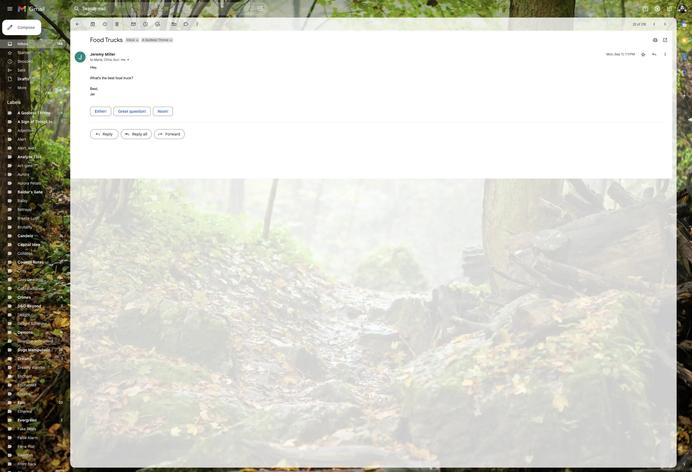 Task type: describe. For each thing, give the bounding box(es) containing it.
chris
[[104, 58, 112, 62]]

flat
[[28, 445, 35, 450]]

crimes
[[18, 295, 31, 300]]

brutality link
[[18, 225, 32, 230]]

alert, alert link
[[18, 146, 36, 151]]

advanced search options image
[[255, 3, 266, 14]]

1 for dreams
[[61, 357, 63, 361]]

reply for reply
[[103, 132, 113, 137]]

reply all
[[132, 132, 147, 137]]

come
[[53, 119, 64, 124]]

ballsy link
[[18, 199, 28, 203]]

sep
[[615, 52, 621, 56]]

aurora for aurora petals
[[18, 181, 29, 186]]

betrayal link
[[18, 207, 32, 212]]

snoozed link
[[18, 59, 33, 64]]

1 , from the left
[[102, 58, 103, 62]]

Search mail text field
[[82, 6, 242, 12]]

best,
[[90, 87, 98, 91]]

bcc:
[[114, 58, 120, 62]]

delete image
[[114, 21, 120, 27]]

cozy for cozy radiance
[[18, 286, 26, 291]]

dewdrop enchanted
[[18, 339, 53, 344]]

alert,
[[18, 146, 27, 151]]

this
[[33, 155, 41, 160]]

delight for delight sunshine
[[18, 322, 30, 327]]

25
[[59, 348, 63, 352]]

demons link
[[18, 330, 33, 335]]

settings image
[[654, 5, 661, 12]]

move to image
[[171, 21, 177, 27]]

a godless throne for a godless throne link
[[18, 111, 51, 116]]

jer
[[90, 92, 95, 96]]

support image
[[642, 5, 649, 12]]

capital idea
[[18, 242, 40, 247]]

1 horizontal spatial of
[[637, 22, 641, 26]]

analyze this
[[18, 155, 41, 160]]

lush
[[31, 216, 39, 221]]

question!
[[129, 109, 146, 114]]

alarm
[[28, 436, 38, 441]]

news
[[27, 427, 36, 432]]

more button
[[0, 83, 66, 92]]

false alarm
[[18, 436, 38, 441]]

analyze this link
[[18, 155, 41, 160]]

newer image
[[652, 21, 657, 27]]

to inside labels navigation
[[49, 119, 53, 124]]

art-gate link
[[18, 163, 33, 168]]

aurora for 'aurora' link on the left
[[18, 172, 29, 177]]

0 vertical spatial alert
[[18, 137, 26, 142]]

cozy radiance
[[18, 286, 43, 291]]

enigma link
[[18, 392, 30, 397]]

to maria , chris , bcc: me
[[90, 58, 125, 62]]

Not starred checkbox
[[641, 52, 646, 57]]

a-
[[24, 445, 28, 450]]

food
[[90, 36, 104, 44]]

inbox for the inbox button
[[127, 38, 135, 42]]

art-gate
[[18, 163, 33, 168]]

22 of 218
[[633, 22, 646, 26]]

forward
[[165, 132, 180, 137]]

noon! button
[[153, 107, 173, 116]]

collapse link
[[18, 251, 33, 256]]

time
[[53, 348, 63, 353]]

a godless throne for the a godless throne button
[[142, 38, 169, 42]]

demons
[[18, 330, 33, 335]]

1 for a sign of things to come
[[61, 120, 63, 124]]

218
[[641, 22, 646, 26]]

false
[[18, 436, 27, 441]]

baldur's gate link
[[18, 190, 43, 195]]

show details image
[[127, 58, 130, 62]]

things
[[35, 119, 48, 124]]

more image
[[194, 21, 200, 27]]

wander
[[32, 366, 45, 370]]

council notes
[[18, 260, 44, 265]]

art-
[[18, 163, 25, 168]]

2 , from the left
[[112, 58, 113, 62]]

trucks
[[105, 36, 123, 44]]

adjective
[[18, 128, 34, 133]]

aurora petals
[[18, 181, 41, 186]]

baldur's gate
[[18, 190, 43, 195]]

11,
[[621, 52, 625, 56]]

all
[[143, 132, 147, 137]]

23
[[59, 401, 63, 405]]

either! button
[[90, 107, 111, 116]]

labels navigation
[[0, 18, 70, 473]]

gate
[[34, 190, 43, 195]]

dreamy wander
[[18, 366, 45, 370]]

great question! button
[[114, 107, 151, 116]]

capital
[[18, 242, 31, 247]]

mon, sep 11, 1:11 pm cell
[[607, 52, 635, 57]]

22
[[633, 22, 637, 26]]

sent link
[[18, 68, 26, 73]]

capital idea link
[[18, 242, 40, 247]]

drafts link
[[18, 77, 29, 82]]

delight link
[[18, 313, 30, 318]]

more
[[18, 85, 27, 90]]

0 vertical spatial enchanted
[[34, 339, 53, 344]]

fake news
[[18, 427, 36, 432]]

front back link
[[18, 462, 36, 467]]

great question!
[[118, 109, 146, 114]]

maria
[[94, 58, 102, 62]]

dreams link
[[18, 357, 32, 362]]

sunshine
[[31, 322, 47, 327]]

ethereal
[[18, 409, 32, 414]]

cozy radiance link
[[18, 286, 43, 291]]

throne for the a godless throne button
[[158, 38, 169, 42]]

breeze lush
[[18, 216, 39, 221]]

labels
[[7, 100, 21, 105]]

evergreen link
[[18, 418, 37, 423]]

1 for analyze this
[[61, 155, 63, 159]]

21 for council notes
[[60, 260, 63, 264]]



Task type: vqa. For each thing, say whether or not it's contained in the screenshot.
bottom "Jeremy"
no



Task type: locate. For each thing, give the bounding box(es) containing it.
aurora down 'aurora' link on the left
[[18, 181, 29, 186]]

archive image
[[90, 21, 96, 27]]

1 down 4
[[61, 120, 63, 124]]

1 delight from the top
[[18, 313, 30, 318]]

evergreen
[[18, 418, 37, 423]]

reply
[[103, 132, 113, 137], [132, 132, 142, 137]]

throne down the add to tasks "icon" in the left of the page
[[158, 38, 169, 42]]

dogs
[[18, 348, 27, 353]]

a inside the a godless throne button
[[142, 38, 144, 42]]

1 reply from the left
[[103, 132, 113, 137]]

1 vertical spatial aurora
[[18, 181, 29, 186]]

a for 1
[[18, 119, 20, 124]]

report spam image
[[102, 21, 108, 27]]

inbox inside button
[[127, 38, 135, 42]]

snooze image
[[143, 21, 148, 27]]

0 horizontal spatial a godless throne
[[18, 111, 51, 116]]

0 vertical spatial delight
[[18, 313, 30, 318]]

2 vertical spatial a
[[18, 119, 20, 124]]

inbox up "starred"
[[18, 41, 28, 46]]

1 vertical spatial throne
[[37, 111, 51, 116]]

0 horizontal spatial throne
[[37, 111, 51, 116]]

0 vertical spatial godless
[[145, 38, 157, 42]]

2 cozy from the top
[[18, 278, 26, 283]]

2 vertical spatial cozy
[[18, 286, 26, 291]]

1 cozy from the top
[[18, 269, 26, 274]]

None search field
[[70, 2, 268, 15]]

dewdrop up the radiance
[[27, 278, 43, 283]]

2
[[61, 419, 63, 423]]

of right 22
[[637, 22, 641, 26]]

0 vertical spatial a godless throne
[[142, 38, 169, 42]]

alert link
[[18, 137, 26, 142]]

sign
[[21, 119, 29, 124]]

aurora petals link
[[18, 181, 41, 186]]

enchanted link
[[18, 383, 36, 388]]

reply left all
[[132, 132, 142, 137]]

tab list
[[677, 18, 692, 453]]

a godless throne down 'labels' heading
[[18, 111, 51, 116]]

compose
[[18, 25, 35, 30]]

a godless throne button
[[141, 38, 169, 43]]

1 vertical spatial godless
[[21, 111, 36, 116]]

great
[[118, 109, 128, 114]]

godless for the a godless throne button
[[145, 38, 157, 42]]

mark as unread image
[[131, 21, 136, 27]]

manipulating
[[28, 348, 53, 353]]

sent
[[18, 68, 26, 73]]

adjective link
[[18, 128, 34, 133]]

petals
[[30, 181, 41, 186]]

dreamy wander link
[[18, 366, 45, 370]]

reply inside 'link'
[[132, 132, 142, 137]]

2 delight from the top
[[18, 322, 30, 327]]

aurora
[[18, 172, 29, 177], [18, 181, 29, 186]]

0 vertical spatial dewdrop
[[27, 278, 43, 283]]

godless
[[145, 38, 157, 42], [21, 111, 36, 116]]

1 vertical spatial enchanted
[[18, 383, 36, 388]]

1 vertical spatial to
[[49, 119, 53, 124]]

cozy for cozy dewdrop
[[18, 278, 26, 283]]

either!
[[95, 109, 107, 114]]

1 vertical spatial delight
[[18, 322, 30, 327]]

18
[[60, 331, 63, 335]]

cozy down council
[[18, 269, 26, 274]]

1 horizontal spatial godless
[[145, 38, 157, 42]]

inbox for inbox link
[[18, 41, 28, 46]]

1 for baldur's gate
[[61, 190, 63, 194]]

, left chris on the left top of page
[[102, 58, 103, 62]]

alert up the "alert,"
[[18, 137, 26, 142]]

enigma
[[18, 392, 30, 397]]

reply all link
[[121, 129, 152, 139]]

1 horizontal spatial alert
[[28, 146, 36, 151]]

of
[[637, 22, 641, 26], [30, 119, 34, 124]]

1 horizontal spatial ,
[[112, 58, 113, 62]]

truck?
[[123, 76, 133, 80]]

1 1 from the top
[[61, 120, 63, 124]]

compose button
[[2, 20, 41, 35]]

a godless throne inside button
[[142, 38, 169, 42]]

aurora down art-gate link
[[18, 172, 29, 177]]

inbox down mark as unread 'icon'
[[127, 38, 135, 42]]

0 vertical spatial to
[[90, 58, 93, 62]]

noon!
[[158, 109, 168, 114]]

0 vertical spatial cozy
[[18, 269, 26, 274]]

1 horizontal spatial a godless throne
[[142, 38, 169, 42]]

, left bcc: on the left top
[[112, 58, 113, 62]]

0 horizontal spatial to
[[49, 119, 53, 124]]

idea
[[32, 242, 40, 247]]

1 vertical spatial cozy
[[18, 278, 26, 283]]

cozy dewdrop link
[[18, 278, 43, 283]]

dewdrop enchanted link
[[18, 339, 53, 344]]

5 1 from the top
[[61, 357, 63, 361]]

fix-a-flat
[[18, 445, 35, 450]]

enchant
[[18, 374, 32, 379]]

breeze lush link
[[18, 216, 39, 221]]

of inside labels navigation
[[30, 119, 34, 124]]

a left sign
[[18, 119, 20, 124]]

back
[[28, 462, 36, 467]]

1 for capital idea
[[61, 243, 63, 247]]

a sign of things to come
[[18, 119, 64, 124]]

throne inside labels navigation
[[37, 111, 51, 116]]

1 vertical spatial alert
[[28, 146, 36, 151]]

cozy link
[[18, 269, 26, 274]]

throne inside button
[[158, 38, 169, 42]]

1 horizontal spatial reply
[[132, 132, 142, 137]]

add to tasks image
[[155, 21, 160, 27]]

godless up sign
[[21, 111, 36, 116]]

fix-a-flat link
[[18, 445, 35, 450]]

mon, sep 11, 1:11 pm
[[607, 52, 635, 56]]

2 aurora from the top
[[18, 181, 29, 186]]

4 1 from the top
[[61, 243, 63, 247]]

6
[[61, 77, 63, 81]]

enchanted up manipulating
[[34, 339, 53, 344]]

1 right the idea
[[61, 243, 63, 247]]

0 horizontal spatial godless
[[21, 111, 36, 116]]

a godless throne inside labels navigation
[[18, 111, 51, 116]]

enchanted
[[34, 339, 53, 344], [18, 383, 36, 388]]

0 vertical spatial 21
[[60, 234, 63, 238]]

not starred image
[[641, 52, 646, 57]]

1 horizontal spatial throne
[[158, 38, 169, 42]]

1 aurora from the top
[[18, 172, 29, 177]]

freedom
[[18, 453, 33, 458]]

mon,
[[607, 52, 614, 56]]

godless down snooze image
[[145, 38, 157, 42]]

a down labels in the left top of the page
[[18, 111, 20, 116]]

0 vertical spatial throne
[[158, 38, 169, 42]]

enchant link
[[18, 374, 32, 379]]

fake news link
[[18, 427, 36, 432]]

reply down either! at top
[[103, 132, 113, 137]]

miller
[[105, 52, 115, 57]]

throne for a godless throne link
[[37, 111, 51, 116]]

1 horizontal spatial to
[[90, 58, 93, 62]]

jeremy miller
[[90, 52, 115, 57]]

candela
[[18, 234, 33, 239]]

food trucks
[[90, 36, 123, 44]]

godless for a godless throne link
[[21, 111, 36, 116]]

forward link
[[154, 129, 185, 139]]

gmail image
[[18, 3, 48, 14]]

1 down 25
[[61, 357, 63, 361]]

1 right "this"
[[61, 155, 63, 159]]

d&d beyond
[[18, 304, 41, 309]]

delight sunshine
[[18, 322, 47, 327]]

0 horizontal spatial alert
[[18, 137, 26, 142]]

0 horizontal spatial ,
[[102, 58, 103, 62]]

throne
[[158, 38, 169, 42], [37, 111, 51, 116]]

enchanted down enchant link
[[18, 383, 36, 388]]

labels image
[[183, 21, 189, 27]]

3 cozy from the top
[[18, 286, 26, 291]]

crimes link
[[18, 295, 31, 300]]

godless inside labels navigation
[[21, 111, 36, 116]]

dreamy
[[18, 366, 31, 370]]

,
[[102, 58, 103, 62], [112, 58, 113, 62]]

1 vertical spatial 21
[[60, 260, 63, 264]]

21 for candela
[[60, 234, 63, 238]]

cozy
[[18, 269, 26, 274], [18, 278, 26, 283], [18, 286, 26, 291]]

dewdrop down demons
[[18, 339, 33, 344]]

0 vertical spatial of
[[637, 22, 641, 26]]

0 vertical spatial aurora
[[18, 172, 29, 177]]

reply for reply all
[[132, 132, 142, 137]]

0 horizontal spatial of
[[30, 119, 34, 124]]

starred link
[[18, 50, 31, 55]]

labels heading
[[7, 100, 58, 105]]

a godless throne down the add to tasks "icon" in the left of the page
[[142, 38, 169, 42]]

front back
[[18, 462, 36, 467]]

a for 4
[[18, 111, 20, 116]]

cozy for cozy link
[[18, 269, 26, 274]]

cozy down cozy link
[[18, 278, 26, 283]]

1 horizontal spatial inbox
[[127, 38, 135, 42]]

1 right gate
[[61, 190, 63, 194]]

delight down d&d
[[18, 313, 30, 318]]

3
[[61, 304, 63, 308]]

search mail image
[[72, 4, 82, 14]]

a sign of things to come link
[[18, 119, 64, 124]]

to left come
[[49, 119, 53, 124]]

dreams
[[18, 357, 32, 362]]

1 vertical spatial of
[[30, 119, 34, 124]]

false alarm link
[[18, 436, 38, 441]]

council notes link
[[18, 260, 44, 265]]

alert up "analyze this" link
[[28, 146, 36, 151]]

14
[[59, 295, 63, 300]]

3 1 from the top
[[61, 190, 63, 194]]

0 horizontal spatial inbox
[[18, 41, 28, 46]]

0 vertical spatial a
[[142, 38, 144, 42]]

delight for delight link
[[18, 313, 30, 318]]

drafts
[[18, 77, 29, 82]]

older image
[[663, 21, 668, 27]]

inbox link
[[18, 41, 28, 46]]

to left maria
[[90, 58, 93, 62]]

a godless throne
[[142, 38, 169, 42], [18, 111, 51, 116]]

the
[[102, 76, 107, 80]]

throne up things
[[37, 111, 51, 116]]

main menu image
[[7, 5, 13, 12]]

d&d
[[18, 304, 26, 309]]

godless inside button
[[145, 38, 157, 42]]

cozy up crimes link at the bottom of page
[[18, 286, 26, 291]]

back to inbox image
[[75, 21, 80, 27]]

ethereal link
[[18, 409, 32, 414]]

2 21 from the top
[[60, 260, 63, 264]]

2 1 from the top
[[61, 155, 63, 159]]

a right the inbox button
[[142, 38, 144, 42]]

of right sign
[[30, 119, 34, 124]]

1 21 from the top
[[60, 234, 63, 238]]

delight down delight link
[[18, 322, 30, 327]]

jeremy
[[90, 52, 104, 57]]

1 vertical spatial a godless throne
[[18, 111, 51, 116]]

inbox inside labels navigation
[[18, 41, 28, 46]]

1 vertical spatial a
[[18, 111, 20, 116]]

1 vertical spatial dewdrop
[[18, 339, 33, 344]]

2 reply from the left
[[132, 132, 142, 137]]

0 horizontal spatial reply
[[103, 132, 113, 137]]



